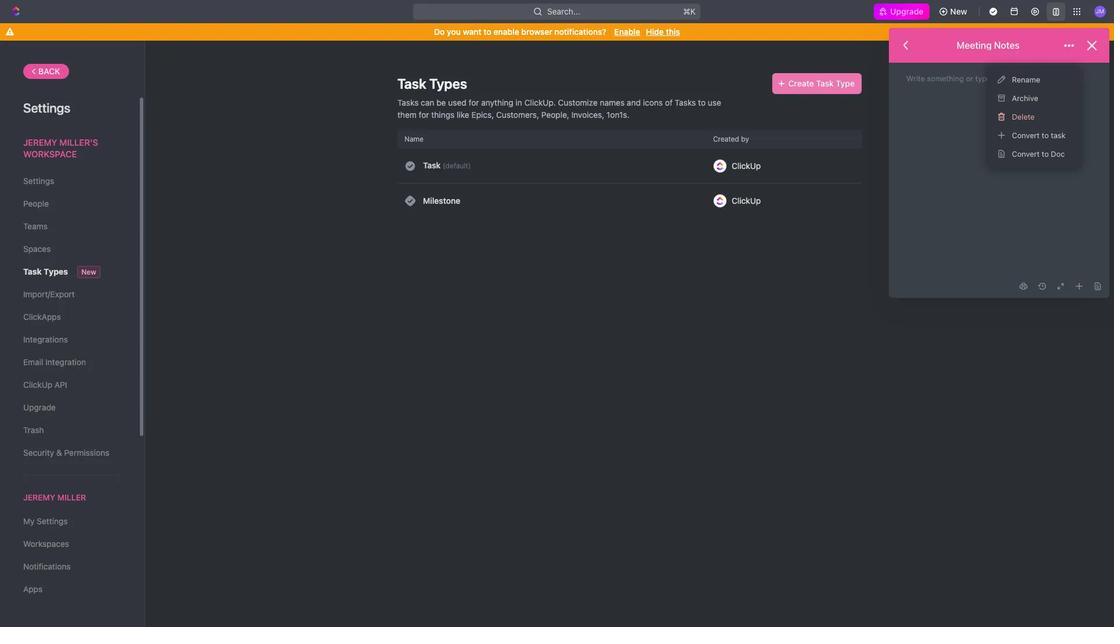 Task type: describe. For each thing, give the bounding box(es) containing it.
customers,
[[496, 110, 539, 120]]

doc
[[1052, 149, 1066, 158]]

use
[[708, 98, 722, 107]]

0 vertical spatial types
[[430, 75, 467, 92]]

1 horizontal spatial task types
[[398, 75, 467, 92]]

created by
[[714, 135, 750, 143]]

security & permissions link
[[23, 443, 116, 463]]

in
[[516, 98, 523, 107]]

clickapps
[[23, 312, 61, 322]]

notifications link
[[23, 557, 116, 577]]

clickup.
[[525, 98, 556, 107]]

back link
[[23, 64, 69, 79]]

new button
[[935, 2, 975, 21]]

2 tasks from the left
[[675, 98, 696, 107]]

clickup for milestone
[[732, 196, 761, 206]]

settings element
[[0, 41, 145, 627]]

things
[[432, 110, 455, 120]]

meeting
[[957, 40, 992, 51]]

security & permissions
[[23, 448, 109, 458]]

task left (default)
[[423, 160, 441, 170]]

notifications?
[[555, 27, 607, 37]]

customize
[[558, 98, 598, 107]]

create task type button
[[773, 73, 862, 94]]

task types inside settings element
[[23, 266, 68, 276]]

milestone
[[423, 196, 461, 206]]

clickup api link
[[23, 375, 116, 395]]

spaces
[[23, 244, 51, 254]]

&
[[56, 448, 62, 458]]

task (default)
[[423, 160, 471, 170]]

1 horizontal spatial upgrade
[[891, 6, 924, 16]]

spaces link
[[23, 239, 116, 259]]

meeting notes
[[957, 40, 1020, 51]]

epics,
[[472, 110, 494, 120]]

do you want to enable browser notifications? enable hide this
[[434, 27, 680, 37]]

clickup inside settings element
[[23, 380, 52, 390]]

created
[[714, 135, 740, 143]]

browser
[[522, 27, 553, 37]]

be
[[437, 98, 446, 107]]

trash link
[[23, 420, 116, 440]]

import/export link
[[23, 284, 116, 304]]

settings link
[[23, 171, 116, 191]]

workspace
[[23, 148, 77, 159]]

clickup for task
[[732, 161, 761, 170]]

trash
[[23, 425, 44, 435]]

to left 'task'
[[1042, 130, 1049, 140]]

type
[[836, 78, 855, 88]]

hide
[[646, 27, 664, 37]]

task inside button
[[817, 78, 834, 88]]

convert to task link
[[993, 126, 1076, 145]]

0 vertical spatial settings
[[23, 100, 70, 116]]

new inside settings element
[[81, 268, 96, 276]]

1 vertical spatial settings
[[23, 176, 54, 186]]

1 vertical spatial upgrade link
[[23, 398, 116, 417]]

of
[[665, 98, 673, 107]]

integrations link
[[23, 330, 116, 350]]

you
[[447, 27, 461, 37]]

create
[[789, 78, 814, 88]]

import/export
[[23, 289, 75, 299]]

them
[[398, 110, 417, 120]]

settings inside 'link'
[[37, 516, 68, 526]]

jeremy miller
[[23, 492, 86, 502]]

name
[[405, 135, 424, 143]]

apps link
[[23, 580, 116, 599]]

task up the can at the left top of the page
[[398, 75, 427, 92]]

teams link
[[23, 217, 116, 236]]

want
[[463, 27, 482, 37]]

names
[[600, 98, 625, 107]]

archive link
[[993, 89, 1076, 107]]

delete
[[1013, 112, 1035, 121]]

delete link
[[993, 107, 1076, 126]]

jeremy for jeremy miller's workspace
[[23, 137, 57, 147]]



Task type: vqa. For each thing, say whether or not it's contained in the screenshot.
grid
no



Task type: locate. For each thing, give the bounding box(es) containing it.
1 horizontal spatial for
[[469, 98, 479, 107]]

permissions
[[64, 448, 109, 458]]

rename link
[[993, 70, 1076, 89]]

api
[[55, 380, 67, 390]]

email integration
[[23, 357, 86, 367]]

to left doc
[[1042, 149, 1049, 158]]

upgrade inside settings element
[[23, 402, 56, 412]]

integrations
[[23, 334, 68, 344]]

this
[[666, 27, 680, 37]]

miller's
[[59, 137, 98, 147]]

and
[[627, 98, 641, 107]]

2 vertical spatial settings
[[37, 516, 68, 526]]

my settings
[[23, 516, 68, 526]]

2 jeremy from the top
[[23, 492, 55, 502]]

rename
[[1013, 75, 1041, 84]]

icons
[[643, 98, 663, 107]]

jeremy for jeremy miller
[[23, 492, 55, 502]]

tasks right of
[[675, 98, 696, 107]]

1 vertical spatial convert
[[1013, 149, 1040, 158]]

convert for convert to doc
[[1013, 149, 1040, 158]]

⌘k
[[684, 6, 696, 16]]

upgrade link
[[875, 3, 930, 20], [23, 398, 116, 417]]

do
[[434, 27, 445, 37]]

for
[[469, 98, 479, 107], [419, 110, 429, 120]]

0 horizontal spatial new
[[81, 268, 96, 276]]

1 vertical spatial jeremy
[[23, 492, 55, 502]]

1 horizontal spatial types
[[430, 75, 467, 92]]

0 horizontal spatial types
[[44, 266, 68, 276]]

settings
[[23, 100, 70, 116], [23, 176, 54, 186], [37, 516, 68, 526]]

new up meeting
[[951, 6, 968, 16]]

task
[[1052, 130, 1066, 140]]

convert to task
[[1013, 130, 1066, 140]]

0 vertical spatial upgrade link
[[875, 3, 930, 20]]

0 horizontal spatial upgrade
[[23, 402, 56, 412]]

create task type
[[789, 78, 855, 88]]

teams
[[23, 221, 48, 231]]

0 vertical spatial clickup
[[732, 161, 761, 170]]

types up import/export
[[44, 266, 68, 276]]

1 vertical spatial task types
[[23, 266, 68, 276]]

(default)
[[443, 161, 471, 170]]

workspaces link
[[23, 534, 116, 554]]

0 horizontal spatial task types
[[23, 266, 68, 276]]

to right want
[[484, 27, 492, 37]]

task types up the can at the left top of the page
[[398, 75, 467, 92]]

convert to doc link
[[993, 145, 1076, 163]]

used
[[448, 98, 467, 107]]

jeremy
[[23, 137, 57, 147], [23, 492, 55, 502]]

1 jeremy from the top
[[23, 137, 57, 147]]

0 vertical spatial jeremy
[[23, 137, 57, 147]]

1 horizontal spatial tasks
[[675, 98, 696, 107]]

2 convert from the top
[[1013, 149, 1040, 158]]

my settings link
[[23, 512, 116, 531]]

types
[[430, 75, 467, 92], [44, 266, 68, 276]]

enable
[[615, 27, 641, 37]]

0 vertical spatial convert
[[1013, 130, 1040, 140]]

0 vertical spatial new
[[951, 6, 968, 16]]

back
[[38, 66, 60, 76]]

0 vertical spatial task types
[[398, 75, 467, 92]]

new inside the new button
[[951, 6, 968, 16]]

1 vertical spatial new
[[81, 268, 96, 276]]

0 horizontal spatial for
[[419, 110, 429, 120]]

people link
[[23, 194, 116, 214]]

jeremy up my settings
[[23, 492, 55, 502]]

task types up import/export
[[23, 266, 68, 276]]

clickapps link
[[23, 307, 116, 327]]

for up epics,
[[469, 98, 479, 107]]

0 horizontal spatial tasks
[[398, 98, 419, 107]]

anything
[[481, 98, 514, 107]]

tasks
[[398, 98, 419, 107], [675, 98, 696, 107]]

types up be
[[430, 75, 467, 92]]

1 vertical spatial types
[[44, 266, 68, 276]]

new
[[951, 6, 968, 16], [81, 268, 96, 276]]

task types
[[398, 75, 467, 92], [23, 266, 68, 276]]

1 vertical spatial clickup
[[732, 196, 761, 206]]

to inside tasks can be used for anything in clickup. customize names and icons of tasks to use them for things like epics, customers, people, invoices, 1on1s.
[[699, 98, 706, 107]]

clickup api
[[23, 380, 67, 390]]

1 vertical spatial upgrade
[[23, 402, 56, 412]]

people
[[23, 199, 49, 208]]

settings down the back link
[[23, 100, 70, 116]]

can
[[421, 98, 435, 107]]

workspaces
[[23, 539, 69, 549]]

convert down delete
[[1013, 130, 1040, 140]]

upgrade left the new button
[[891, 6, 924, 16]]

by
[[742, 135, 750, 143]]

convert to doc
[[1013, 149, 1066, 158]]

like
[[457, 110, 470, 120]]

settings right the my
[[37, 516, 68, 526]]

upgrade link left the new button
[[875, 3, 930, 20]]

notifications
[[23, 562, 71, 571]]

new up the import/export link
[[81, 268, 96, 276]]

clickup
[[732, 161, 761, 170], [732, 196, 761, 206], [23, 380, 52, 390]]

for down the can at the left top of the page
[[419, 110, 429, 120]]

1 vertical spatial for
[[419, 110, 429, 120]]

miller
[[57, 492, 86, 502]]

apps
[[23, 584, 43, 594]]

convert down convert to task link
[[1013, 149, 1040, 158]]

tasks up them
[[398, 98, 419, 107]]

upgrade down clickup api at the bottom
[[23, 402, 56, 412]]

jeremy up workspace
[[23, 137, 57, 147]]

search...
[[548, 6, 581, 16]]

tasks can be used for anything in clickup. customize names and icons of tasks to use them for things like epics, customers, people, invoices, 1on1s.
[[398, 98, 722, 120]]

people,
[[542, 110, 570, 120]]

settings up people
[[23, 176, 54, 186]]

upgrade link up trash link in the left bottom of the page
[[23, 398, 116, 417]]

invoices,
[[572, 110, 605, 120]]

task inside settings element
[[23, 266, 42, 276]]

to
[[484, 27, 492, 37], [699, 98, 706, 107], [1042, 130, 1049, 140], [1042, 149, 1049, 158]]

task down spaces
[[23, 266, 42, 276]]

notes
[[995, 40, 1020, 51]]

jeremy miller's workspace
[[23, 137, 98, 159]]

to left 'use'
[[699, 98, 706, 107]]

email integration link
[[23, 352, 116, 372]]

1 tasks from the left
[[398, 98, 419, 107]]

integration
[[45, 357, 86, 367]]

0 vertical spatial for
[[469, 98, 479, 107]]

types inside settings element
[[44, 266, 68, 276]]

jeremy inside jeremy miller's workspace
[[23, 137, 57, 147]]

0 horizontal spatial upgrade link
[[23, 398, 116, 417]]

archive
[[1013, 93, 1039, 102]]

0 vertical spatial upgrade
[[891, 6, 924, 16]]

task left type
[[817, 78, 834, 88]]

security
[[23, 448, 54, 458]]

1 convert from the top
[[1013, 130, 1040, 140]]

1 horizontal spatial new
[[951, 6, 968, 16]]

upgrade
[[891, 6, 924, 16], [23, 402, 56, 412]]

task
[[398, 75, 427, 92], [817, 78, 834, 88], [423, 160, 441, 170], [23, 266, 42, 276]]

convert for convert to task
[[1013, 130, 1040, 140]]

1 horizontal spatial upgrade link
[[875, 3, 930, 20]]

email
[[23, 357, 43, 367]]

1on1s.
[[607, 110, 630, 120]]

2 vertical spatial clickup
[[23, 380, 52, 390]]

my
[[23, 516, 35, 526]]



